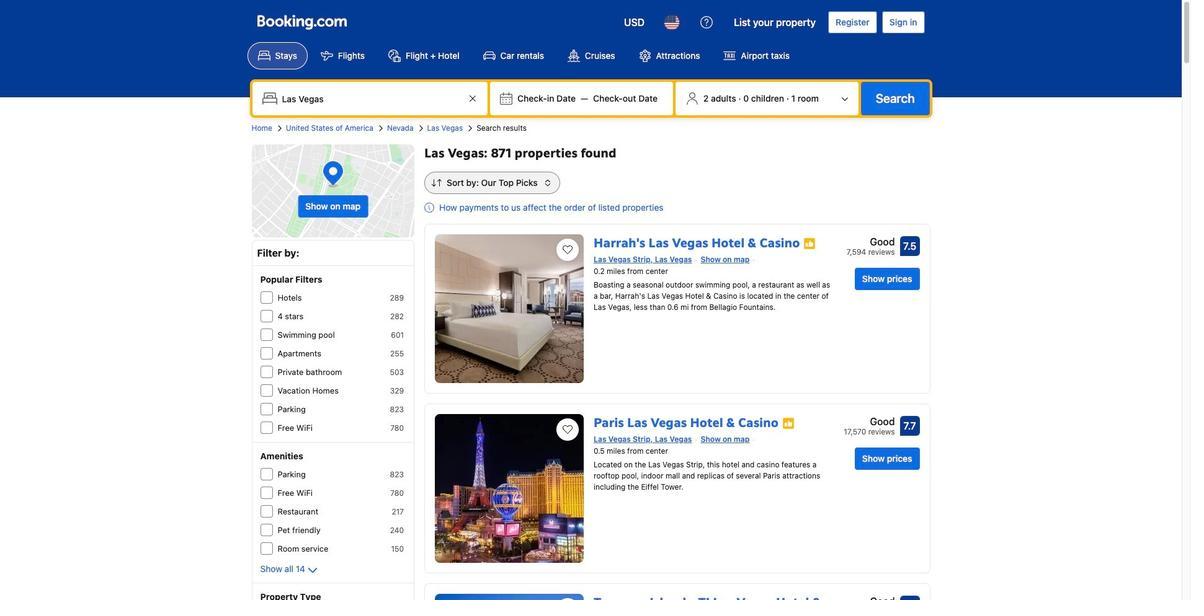 Task type: vqa. For each thing, say whether or not it's contained in the screenshot.
with in the what is a flexible ticket? a flexible ticket allows you to change your flight with the same airline by only paying the fare and tax difference. it can only be used for one confirmed change. you can add the flexi
no



Task type: locate. For each thing, give the bounding box(es) containing it.
harrah's las vegas hotel & casino image
[[435, 235, 584, 384]]

this property is part of our preferred partner program. it's committed to providing excellent service and good value. it'll pay us a higher commission if you make a booking. image
[[804, 238, 817, 250], [804, 238, 817, 250], [783, 418, 795, 430]]

Where are you going? field
[[277, 88, 466, 110]]

paris las vegas hotel & casino image
[[435, 415, 584, 564]]

this property is part of our preferred partner program. it's committed to providing excellent service and good value. it'll pay us a higher commission if you make a booking. image for harrah's las vegas hotel & casino image
[[804, 238, 817, 250]]



Task type: describe. For each thing, give the bounding box(es) containing it.
this property is part of our preferred partner program. it's committed to providing excellent service and good value. it'll pay us a higher commission if you make a booking. image for the paris las vegas hotel & casino image
[[783, 418, 795, 430]]

this property is part of our preferred partner program. it's committed to providing excellent service and good value. it'll pay us a higher commission if you make a booking. image
[[783, 418, 795, 430]]

search results updated. las vegas: 871 properties found. element
[[425, 145, 931, 162]]

booking.com image
[[257, 15, 347, 30]]



